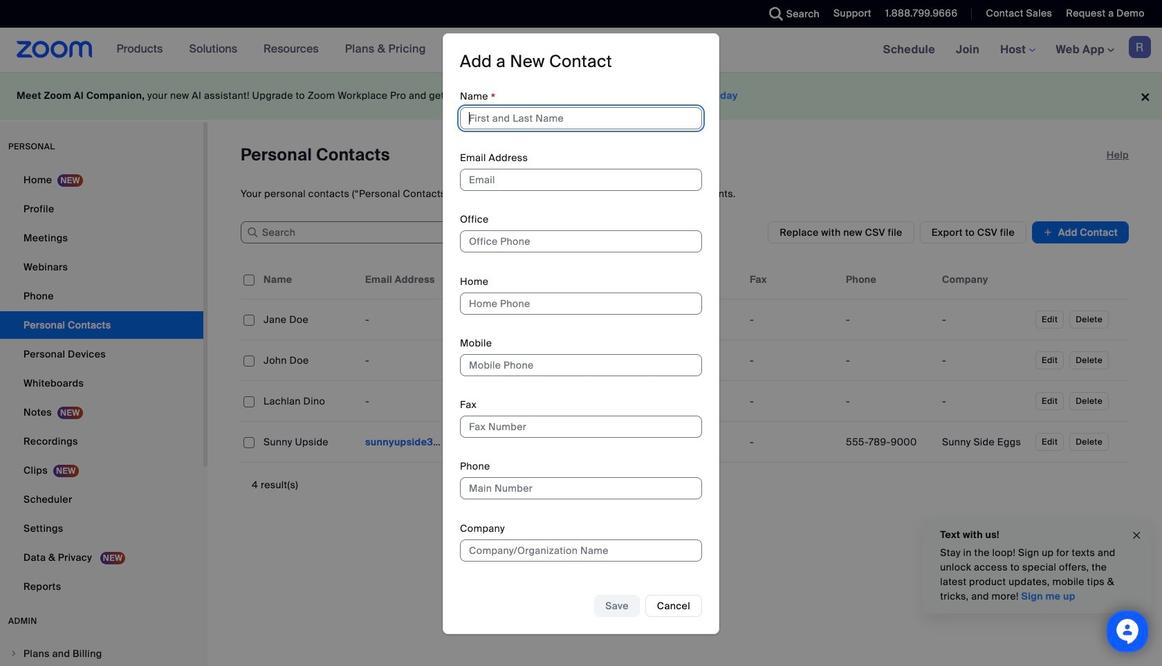 Task type: describe. For each thing, give the bounding box(es) containing it.
product information navigation
[[106, 28, 437, 72]]

meetings navigation
[[873, 28, 1163, 73]]

Company/Organization Name text field
[[460, 539, 702, 562]]

close image
[[1131, 528, 1143, 544]]

add image
[[1044, 226, 1053, 239]]

Main Number text field
[[460, 478, 702, 500]]

Mobile Phone text field
[[460, 354, 702, 376]]

Office Phone text field
[[460, 231, 702, 253]]



Task type: locate. For each thing, give the bounding box(es) containing it.
First and Last Name text field
[[460, 107, 702, 129]]

Home Phone text field
[[460, 292, 702, 315]]

dialog
[[443, 33, 720, 634]]

Search Contacts Input text field
[[241, 221, 448, 244]]

personal menu menu
[[0, 166, 203, 602]]

banner
[[0, 28, 1163, 73]]

cell
[[258, 306, 360, 334], [360, 306, 456, 334], [456, 306, 552, 334], [552, 306, 648, 334], [648, 306, 745, 334], [745, 306, 841, 334], [841, 306, 937, 334], [937, 306, 1033, 334], [258, 347, 360, 374], [360, 347, 456, 374], [456, 347, 552, 374], [552, 347, 648, 374], [648, 347, 745, 374], [745, 347, 841, 374], [841, 347, 937, 374], [937, 347, 1033, 374], [258, 388, 360, 415], [360, 388, 456, 415], [456, 388, 552, 415], [552, 388, 648, 415], [648, 388, 745, 415], [745, 388, 841, 415], [841, 388, 937, 415], [937, 388, 1033, 415], [258, 428, 360, 456], [360, 428, 456, 456], [456, 428, 552, 456], [552, 428, 648, 456], [648, 428, 745, 456], [745, 428, 841, 456], [841, 428, 937, 456], [937, 428, 1033, 456]]

Email text field
[[460, 169, 702, 191]]

Fax Number text field
[[460, 416, 702, 438]]

footer
[[0, 72, 1163, 120]]

application
[[241, 260, 1129, 463]]



Task type: vqa. For each thing, say whether or not it's contained in the screenshot.
Management
no



